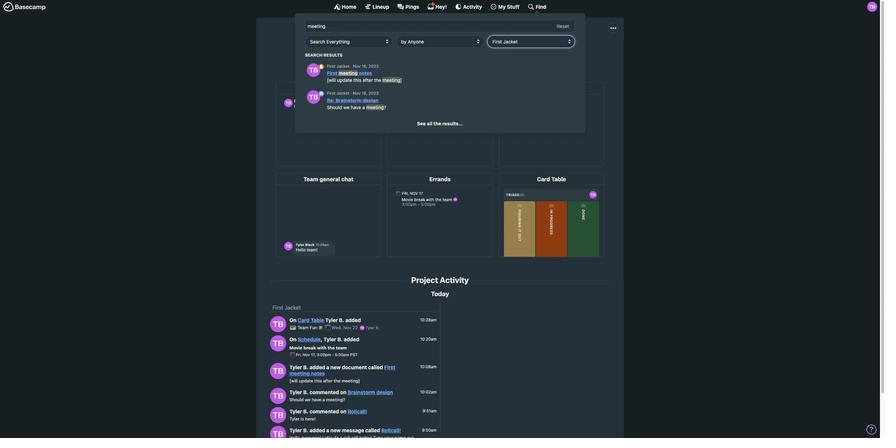 Task type: locate. For each thing, give the bounding box(es) containing it.
1 horizontal spatial should
[[327, 105, 342, 110]]

nov up 're: brainstorm design' link
[[353, 91, 361, 96]]

tyler down is at the bottom left
[[290, 428, 302, 434]]

16, inside first jacket · nov 16, 2023 re: brainstorm design should we have a meeting ?
[[362, 91, 367, 96]]

team
[[298, 326, 309, 331]]

1 vertical spatial should
[[290, 398, 304, 403]]

activity up today
[[440, 276, 469, 285]]

commented up should we have a meeting?
[[310, 390, 339, 396]]

tyler left is at the bottom left
[[290, 417, 300, 422]]

tyler black image left re:
[[307, 91, 320, 104]]

1 vertical spatial new
[[331, 428, 341, 434]]

0 horizontal spatial this
[[314, 379, 322, 384]]

the left company! at the top left
[[389, 46, 396, 52]]

0 horizontal spatial and
[[471, 46, 480, 52]]

1 vertical spatial [will
[[290, 379, 298, 384]]

jacket for first jacket let's create the first jacket of the company! i am thinking rabits and strips and colors! a lot of colors!
[[436, 31, 470, 44]]

first jacket link
[[273, 305, 301, 311]]

2 new from the top
[[331, 428, 341, 434]]

b. down 'tyler is here!'
[[303, 428, 308, 434]]

0 horizontal spatial of
[[382, 46, 387, 52]]

· inside first jacket · nov 16, 2023 first meeting notes [will update this after the meeting ]
[[351, 64, 352, 69]]

pings button
[[397, 3, 419, 10]]

1 on from the top
[[290, 318, 297, 324]]

on up movie
[[290, 337, 297, 343]]

update
[[337, 77, 352, 83], [299, 379, 313, 384]]

·
[[351, 64, 352, 69], [351, 91, 352, 96]]

0 vertical spatial ·
[[351, 64, 352, 69]]

first meeting notes link
[[290, 365, 395, 377]]

1 vertical spatial ·
[[351, 91, 352, 96]]

b. up 'tyler is here!'
[[303, 409, 308, 415]]

and left "strips"
[[471, 46, 480, 52]]

b. right 22
[[376, 326, 379, 331]]

new left message
[[331, 428, 341, 434]]

0 vertical spatial notes
[[359, 70, 372, 76]]

0 vertical spatial commented
[[310, 390, 339, 396]]

1 16, from the top
[[362, 64, 367, 69]]

called right document
[[368, 365, 383, 371]]

16, down the first
[[362, 64, 367, 69]]

[will up re:
[[327, 77, 336, 83]]

should inside first jacket · nov 16, 2023 re: brainstorm design should we have a meeting ?
[[327, 105, 342, 110]]

jacket for first jacket · nov 16, 2023 first meeting notes [will update this after the meeting ]
[[337, 64, 350, 69]]

1 horizontal spatial this
[[354, 77, 362, 83]]

0 vertical spatial after
[[363, 77, 373, 83]]

schedule link
[[298, 337, 321, 343]]

activity
[[463, 4, 482, 10], [440, 276, 469, 285]]

commented for rollcall!
[[310, 409, 339, 415]]

pst
[[350, 353, 358, 358]]

for search image for first
[[319, 64, 324, 69]]

on up meeting?
[[340, 390, 347, 396]]

b.
[[339, 318, 344, 324], [376, 326, 379, 331], [337, 337, 343, 343], [303, 365, 308, 371], [303, 390, 308, 396], [303, 409, 308, 415], [303, 428, 308, 434]]

1 horizontal spatial have
[[351, 105, 361, 110]]

brainstorm down meeting]
[[348, 390, 375, 396]]

have
[[351, 105, 361, 110], [312, 398, 322, 403]]

[will down fri,
[[290, 379, 298, 384]]

and right "strips"
[[497, 46, 506, 52]]

jacket for first jacket · nov 16, 2023 re: brainstorm design should we have a meeting ?
[[337, 91, 350, 96]]

i
[[423, 46, 425, 52]]

0 vertical spatial rollcall!
[[348, 409, 367, 415]]

1 vertical spatial rollcall! link
[[381, 428, 401, 434]]

2023 inside first jacket · nov 16, 2023 first meeting notes [will update this after the meeting ]
[[369, 64, 379, 69]]

nov 16, 2023 element down the first
[[353, 64, 379, 69]]

for search image
[[319, 64, 324, 69], [319, 91, 324, 97]]

1 horizontal spatial after
[[363, 77, 373, 83]]

first inside first jacket · nov 16, 2023 re: brainstorm design should we have a meeting ?
[[327, 91, 336, 96]]

a down 3:00pm
[[326, 365, 329, 371]]

after down "tyler b. added a new document called"
[[323, 379, 333, 384]]

10:08am element
[[420, 365, 437, 370]]

the left ]
[[374, 77, 381, 83]]

0 vertical spatial design
[[363, 97, 378, 103]]

colors! left 'a'
[[507, 46, 524, 52]]

update up should we have a meeting?
[[299, 379, 313, 384]]

the up -
[[328, 346, 335, 351]]

see all the results…
[[417, 121, 463, 127]]

first inside the first jacket let's create the first jacket of the company! i am thinking rabits and strips and colors! a lot of colors!
[[411, 31, 433, 44]]

1 new from the top
[[331, 365, 341, 371]]

meeting
[[339, 70, 358, 76], [383, 77, 400, 83], [366, 105, 384, 110], [290, 371, 310, 377]]

1 vertical spatial on
[[290, 337, 297, 343]]

tyler right ,
[[324, 337, 336, 343]]

meeting down 're: brainstorm design' link
[[366, 105, 384, 110]]

[will update this after the meeting]
[[290, 379, 360, 384]]

we down 're: brainstorm design' link
[[343, 105, 350, 110]]

a down tyler b. commented on rollcall!
[[326, 428, 329, 434]]

main element
[[0, 0, 880, 133]]

added up 22
[[346, 318, 361, 324]]

the
[[346, 46, 354, 52], [389, 46, 396, 52], [374, 77, 381, 83], [434, 121, 441, 127], [328, 346, 335, 351], [334, 379, 341, 384]]

2023 for design
[[369, 91, 379, 96]]

have up tyler b. commented on rollcall!
[[312, 398, 322, 403]]

]
[[400, 77, 402, 83]]

new down -
[[331, 365, 341, 371]]

16, for notes
[[362, 64, 367, 69]]

notes inside first meeting notes
[[311, 371, 325, 377]]

the left the first
[[346, 46, 354, 52]]

the right 'all'
[[434, 121, 441, 127]]

lot
[[530, 46, 540, 52]]

b. up 'wed, nov 22'
[[339, 318, 344, 324]]

0 vertical spatial nov 16, 2023 element
[[353, 64, 379, 69]]

1 horizontal spatial colors!
[[548, 46, 564, 52]]

colors! right lot
[[548, 46, 564, 52]]

colors!
[[507, 46, 524, 52], [548, 46, 564, 52]]

1 vertical spatial commented
[[310, 409, 339, 415]]

0 vertical spatial brainstorm
[[336, 97, 362, 103]]

1 vertical spatial rollcall!
[[381, 428, 401, 434]]

10:28am element
[[420, 318, 437, 323]]

0 horizontal spatial have
[[312, 398, 322, 403]]

b. up should we have a meeting?
[[303, 390, 308, 396]]

2023 down jacket
[[369, 64, 379, 69]]

on
[[340, 390, 347, 396], [340, 409, 347, 415]]

company!
[[398, 46, 422, 52]]

added
[[346, 318, 361, 324], [344, 337, 359, 343], [310, 365, 325, 371], [310, 428, 325, 434]]

0 vertical spatial 2023
[[369, 64, 379, 69]]

1 vertical spatial design
[[376, 390, 393, 396]]

1 horizontal spatial we
[[343, 105, 350, 110]]

· inside first jacket · nov 16, 2023 re: brainstorm design should we have a meeting ?
[[351, 91, 352, 96]]

Search for… search field
[[305, 20, 575, 32]]

brainstorm right re:
[[336, 97, 362, 103]]

meeting]
[[342, 379, 360, 384]]

jacket up 're: brainstorm design' link
[[337, 91, 350, 96]]

notes down the first
[[359, 70, 372, 76]]

1 horizontal spatial notes
[[359, 70, 372, 76]]

1 nov 16, 2023 element from the top
[[353, 64, 379, 69]]

meeting down fri,
[[290, 371, 310, 377]]

on left card
[[290, 318, 297, 324]]

stuff
[[507, 4, 520, 10]]

meeting up ? in the top of the page
[[383, 77, 400, 83]]

1 2023 from the top
[[369, 64, 379, 69]]

1 · from the top
[[351, 64, 352, 69]]

a
[[362, 105, 365, 110], [326, 365, 329, 371], [323, 398, 325, 403], [326, 428, 329, 434]]

None reset field
[[554, 22, 573, 31]]

should up is at the bottom left
[[290, 398, 304, 403]]

2 nov 16, 2023 element from the top
[[353, 91, 379, 96]]

0 horizontal spatial should
[[290, 398, 304, 403]]

0 horizontal spatial [will
[[290, 379, 298, 384]]

16, inside first jacket · nov 16, 2023 first meeting notes [will update this after the meeting ]
[[362, 64, 367, 69]]

9:50am element
[[422, 428, 437, 433]]

here!
[[305, 417, 316, 422]]

jacket
[[436, 31, 470, 44], [337, 64, 350, 69], [337, 91, 350, 96], [285, 305, 301, 311]]

0 vertical spatial 16,
[[362, 64, 367, 69]]

should down re:
[[327, 105, 342, 110]]

2 · from the top
[[351, 91, 352, 96]]

nov 16, 2023 element
[[353, 64, 379, 69], [353, 91, 379, 96]]

16, up 're: brainstorm design' link
[[362, 91, 367, 96]]

rollcall!
[[348, 409, 367, 415], [381, 428, 401, 434]]

activity left my
[[463, 4, 482, 10]]

2023 inside first jacket · nov 16, 2023 re: brainstorm design should we have a meeting ?
[[369, 91, 379, 96]]

tyler black image
[[307, 91, 320, 104], [270, 408, 286, 424]]

1 horizontal spatial [will
[[327, 77, 336, 83]]

2023 down first jacket · nov 16, 2023 first meeting notes [will update this after the meeting ]
[[369, 91, 379, 96]]

notes up [will update this after the meeting]
[[311, 371, 325, 377]]

first for first jacket · nov 16, 2023 re: brainstorm design should we have a meeting ?
[[327, 91, 336, 96]]

1 vertical spatial after
[[323, 379, 333, 384]]

16,
[[362, 64, 367, 69], [362, 91, 367, 96]]

team
[[336, 346, 347, 351]]

1 horizontal spatial rollcall! link
[[381, 428, 401, 434]]

1 vertical spatial 16,
[[362, 91, 367, 96]]

results…
[[442, 121, 463, 127]]

meeting?
[[326, 398, 345, 403]]

jacket inside first jacket · nov 16, 2023 re: brainstorm design should we have a meeting ?
[[337, 91, 350, 96]]

0 horizontal spatial after
[[323, 379, 333, 384]]

strips
[[482, 46, 495, 52]]

b. down break
[[303, 365, 308, 371]]

brainstorm design link
[[348, 390, 393, 396]]

jacket up card
[[285, 305, 301, 311]]

0 vertical spatial rollcall! link
[[348, 409, 367, 415]]

added down 22
[[344, 337, 359, 343]]

1 vertical spatial called
[[365, 428, 380, 434]]

a for should we have a meeting?
[[323, 398, 325, 403]]

?
[[384, 105, 386, 110]]

0 horizontal spatial rollcall!
[[348, 409, 367, 415]]

see
[[417, 121, 426, 127]]

on
[[290, 318, 297, 324], [290, 337, 297, 343]]

jacket down results
[[337, 64, 350, 69]]

first
[[411, 31, 433, 44], [327, 64, 336, 69], [327, 70, 338, 76], [327, 91, 336, 96], [273, 305, 283, 311], [384, 365, 395, 371]]

2 on from the top
[[290, 337, 297, 343]]

after
[[363, 77, 373, 83], [323, 379, 333, 384]]

tyler down fri,
[[290, 365, 302, 371]]

the inside movie break with the team fri, nov 17, 3:00pm -     5:00pm pst
[[328, 346, 335, 351]]

jacket inside first jacket · nov 16, 2023 first meeting notes [will update this after the meeting ]
[[337, 64, 350, 69]]

my
[[498, 4, 506, 10]]

first inside first meeting notes
[[384, 365, 395, 371]]

b. for tyler b.
[[376, 326, 379, 331]]

tyler for tyler b. commented on rollcall!
[[290, 409, 302, 415]]

brainstorm
[[336, 97, 362, 103], [348, 390, 375, 396]]

1 vertical spatial notes
[[311, 371, 325, 377]]

2 on from the top
[[340, 409, 347, 415]]

nov 16, 2023 element up 're: brainstorm design' link
[[353, 91, 379, 96]]

tyler up should we have a meeting?
[[290, 390, 302, 396]]

1 horizontal spatial of
[[542, 46, 547, 52]]

nov left 17, at the bottom of the page
[[303, 353, 310, 358]]

project activity
[[411, 276, 469, 285]]

of
[[382, 46, 387, 52], [542, 46, 547, 52]]

9:51am
[[423, 409, 437, 414]]

rollcall! link for tyler b. commented on
[[348, 409, 367, 415]]

10:28am
[[420, 318, 437, 323]]

1 vertical spatial update
[[299, 379, 313, 384]]

we
[[343, 105, 350, 110], [305, 398, 311, 403]]

of right lot
[[542, 46, 547, 52]]

tyler for tyler b. commented on brainstorm design
[[290, 390, 302, 396]]

nov inside movie break with the team fri, nov 17, 3:00pm -     5:00pm pst
[[303, 353, 310, 358]]

0 vertical spatial new
[[331, 365, 341, 371]]

1 horizontal spatial and
[[497, 46, 506, 52]]

2 of from the left
[[542, 46, 547, 52]]

first jacket
[[273, 305, 301, 311]]

tyler black image left is at the bottom left
[[270, 408, 286, 424]]

2 16, from the top
[[362, 91, 367, 96]]

have down 're: brainstorm design' link
[[351, 105, 361, 110]]

new for message
[[331, 428, 341, 434]]

rabits
[[456, 46, 470, 52]]

after up first jacket · nov 16, 2023 re: brainstorm design should we have a meeting ? at the left top
[[363, 77, 373, 83]]

0 vertical spatial tyler black image
[[307, 91, 320, 104]]

jacket inside the first jacket let's create the first jacket of the company! i am thinking rabits and strips and colors! a lot of colors!
[[436, 31, 470, 44]]

0 vertical spatial we
[[343, 105, 350, 110]]

switch accounts image
[[3, 2, 46, 12]]

0 vertical spatial this
[[354, 77, 362, 83]]

0 vertical spatial activity
[[463, 4, 482, 10]]

0 vertical spatial for search image
[[319, 64, 324, 69]]

b. for tyler b. commented on brainstorm design
[[303, 390, 308, 396]]

1 on from the top
[[340, 390, 347, 396]]

1 commented from the top
[[310, 390, 339, 396]]

0 vertical spatial on
[[340, 390, 347, 396]]

tyler
[[325, 318, 338, 324], [366, 326, 375, 331], [324, 337, 336, 343], [290, 365, 302, 371], [290, 390, 302, 396], [290, 409, 302, 415], [290, 417, 300, 422], [290, 428, 302, 434]]

of right jacket
[[382, 46, 387, 52]]

1 horizontal spatial update
[[337, 77, 352, 83]]

1 vertical spatial 2023
[[369, 91, 379, 96]]

tyler up is at the bottom left
[[290, 409, 302, 415]]

first
[[355, 46, 365, 52]]

1 for search image from the top
[[319, 64, 324, 69]]

this up should we have a meeting?
[[314, 379, 322, 384]]

notes
[[359, 70, 372, 76], [311, 371, 325, 377]]

0 horizontal spatial rollcall! link
[[348, 409, 367, 415]]

update up 're: brainstorm design' link
[[337, 77, 352, 83]]

1 vertical spatial nov 16, 2023 element
[[353, 91, 379, 96]]

a left meeting?
[[323, 398, 325, 403]]

tyler black image
[[867, 2, 878, 12], [307, 63, 320, 77], [270, 317, 286, 333], [360, 326, 365, 331], [270, 336, 286, 352], [270, 364, 286, 380], [270, 389, 286, 405], [270, 427, 286, 439]]

new for document
[[331, 365, 341, 371]]

1 vertical spatial on
[[340, 409, 347, 415]]

1 vertical spatial we
[[305, 398, 311, 403]]

1 vertical spatial for search image
[[319, 91, 324, 97]]

2 commented from the top
[[310, 409, 339, 415]]

this up first jacket · nov 16, 2023 re: brainstorm design should we have a meeting ? at the left top
[[354, 77, 362, 83]]

should we have a meeting?
[[290, 398, 345, 403]]

0 vertical spatial on
[[290, 318, 297, 324]]

nov
[[353, 64, 361, 69], [353, 91, 361, 96], [343, 326, 351, 331], [303, 353, 310, 358]]

5:00pm
[[335, 353, 349, 358]]

tyler b.
[[365, 326, 379, 331]]

0 horizontal spatial notes
[[311, 371, 325, 377]]

b. for tyler b. added a new message called rollcall!
[[303, 428, 308, 434]]

0 vertical spatial have
[[351, 105, 361, 110]]

home link
[[334, 3, 356, 10]]

0 vertical spatial should
[[327, 105, 342, 110]]

a inside first jacket · nov 16, 2023 re: brainstorm design should we have a meeting ?
[[362, 105, 365, 110]]

0 vertical spatial called
[[368, 365, 383, 371]]

nov down the first
[[353, 64, 361, 69]]

rollcall! link for tyler b. added a new message called
[[381, 428, 401, 434]]

re: brainstorm design link
[[327, 97, 378, 103]]

called
[[368, 365, 383, 371], [365, 428, 380, 434]]

-
[[332, 353, 334, 358]]

we up here!
[[305, 398, 311, 403]]

b. for tyler b. commented on rollcall!
[[303, 409, 308, 415]]

movie
[[290, 346, 302, 351]]

first for first jacket · nov 16, 2023 first meeting notes [will update this after the meeting ]
[[327, 64, 336, 69]]

1 vertical spatial brainstorm
[[348, 390, 375, 396]]

tyler right 22
[[366, 326, 375, 331]]

lineup link
[[365, 3, 389, 10]]

commented
[[310, 390, 339, 396], [310, 409, 339, 415]]

and
[[471, 46, 480, 52], [497, 46, 506, 52]]

commented down should we have a meeting?
[[310, 409, 339, 415]]

activity inside the main element
[[463, 4, 482, 10]]

0 horizontal spatial tyler black image
[[270, 408, 286, 424]]

2 2023 from the top
[[369, 91, 379, 96]]

0 horizontal spatial colors!
[[507, 46, 524, 52]]

on down meeting?
[[340, 409, 347, 415]]

9:50am
[[422, 428, 437, 433]]

a down 're: brainstorm design' link
[[362, 105, 365, 110]]

with
[[317, 346, 327, 351]]

0 vertical spatial [will
[[327, 77, 336, 83]]

jacket up thinking
[[436, 31, 470, 44]]

new
[[331, 365, 341, 371], [331, 428, 341, 434]]

called right message
[[365, 428, 380, 434]]

2 for search image from the top
[[319, 91, 324, 97]]

0 horizontal spatial we
[[305, 398, 311, 403]]

0 vertical spatial update
[[337, 77, 352, 83]]

re:
[[327, 97, 335, 103]]

10:20am
[[420, 337, 437, 342]]

tyler for tyler b. added a new document called
[[290, 365, 302, 371]]



Task type: describe. For each thing, give the bounding box(es) containing it.
card table link
[[298, 318, 324, 324]]

1 vertical spatial have
[[312, 398, 322, 403]]

results
[[324, 53, 343, 58]]

see all the results… link
[[417, 121, 463, 127]]

on card table tyler b. added
[[290, 318, 361, 324]]

activity link
[[455, 3, 482, 10]]

10:08am
[[420, 365, 437, 370]]

b. for tyler b. added a new document called
[[303, 365, 308, 371]]

lineup
[[373, 4, 389, 10]]

have inside first jacket · nov 16, 2023 re: brainstorm design should we have a meeting ?
[[351, 105, 361, 110]]

schedule
[[298, 337, 321, 343]]

this inside first jacket · nov 16, 2023 first meeting notes [will update this after the meeting ]
[[354, 77, 362, 83]]

fun
[[310, 326, 317, 331]]

update inside first jacket · nov 16, 2023 first meeting notes [will update this after the meeting ]
[[337, 77, 352, 83]]

hey! button
[[427, 2, 447, 10]]

my stuff
[[498, 4, 520, 10]]

on for on card table tyler b. added
[[290, 318, 297, 324]]

1 horizontal spatial rollcall!
[[381, 428, 401, 434]]

called for document
[[368, 365, 383, 371]]

1 horizontal spatial tyler black image
[[307, 91, 320, 104]]

design inside first jacket · nov 16, 2023 re: brainstorm design should we have a meeting ?
[[363, 97, 378, 103]]

1 vertical spatial this
[[314, 379, 322, 384]]

tyler for tyler b.
[[366, 326, 375, 331]]

first for first jacket let's create the first jacket of the company! i am thinking rabits and strips and colors! a lot of colors!
[[411, 31, 433, 44]]

nov 16, 2023 element for design
[[353, 91, 379, 96]]

1 vertical spatial tyler black image
[[270, 408, 286, 424]]

first for first meeting notes
[[384, 365, 395, 371]]

first jacket let's create the first jacket of the company! i am thinking rabits and strips and colors! a lot of colors!
[[316, 31, 564, 52]]

added down here!
[[310, 428, 325, 434]]

the down first meeting notes link
[[334, 379, 341, 384]]

is
[[301, 417, 304, 422]]

10:02am element
[[420, 390, 437, 395]]

2 and from the left
[[497, 46, 506, 52]]

jacket
[[366, 46, 381, 52]]

my stuff button
[[490, 3, 520, 10]]

pings
[[406, 4, 419, 10]]

after inside first jacket · nov 16, 2023 first meeting notes [will update this after the meeting ]
[[363, 77, 373, 83]]

on for brainstorm
[[340, 390, 347, 396]]

meeting inside first jacket · nov 16, 2023 re: brainstorm design should we have a meeting ?
[[366, 105, 384, 110]]

tyler up "wed,"
[[325, 318, 338, 324]]

a for tyler b. added a new message called rollcall!
[[326, 428, 329, 434]]

tyler is here!
[[290, 417, 316, 422]]

project
[[411, 276, 438, 285]]

wed, nov 22
[[332, 326, 359, 331]]

· for brainstorm
[[351, 91, 352, 96]]

create
[[329, 46, 345, 52]]

team fun
[[298, 326, 319, 331]]

message
[[342, 428, 364, 434]]

table
[[311, 318, 324, 324]]

meeting down results
[[339, 70, 358, 76]]

movie break with the team link
[[290, 346, 347, 351]]

tyler b. added a new message called rollcall!
[[290, 428, 401, 434]]

2 colors! from the left
[[548, 46, 564, 52]]

first jacket · nov 16, 2023 re: brainstorm design should we have a meeting ?
[[327, 91, 386, 110]]

jacket for first jacket
[[285, 305, 301, 311]]

added down 17, at the bottom of the page
[[310, 365, 325, 371]]

a for tyler b. added a new document called
[[326, 365, 329, 371]]

first jacket · nov 16, 2023 first meeting notes [will update this after the meeting ]
[[327, 64, 402, 83]]

hey!
[[436, 4, 447, 10]]

the inside first jacket · nov 16, 2023 first meeting notes [will update this after the meeting ]
[[374, 77, 381, 83]]

b. up team
[[337, 337, 343, 343]]

notes inside first jacket · nov 16, 2023 first meeting notes [will update this after the meeting ]
[[359, 70, 372, 76]]

nov 16, 2023 element for notes
[[353, 64, 379, 69]]

tyler for tyler b. added a new message called rollcall!
[[290, 428, 302, 434]]

nov left 22
[[343, 326, 351, 331]]

9:51am element
[[423, 409, 437, 414]]

brainstorm inside first jacket · nov 16, 2023 re: brainstorm design should we have a meeting ?
[[336, 97, 362, 103]]

first for first jacket
[[273, 305, 283, 311]]

document
[[342, 365, 367, 371]]

we inside first jacket · nov 16, 2023 re: brainstorm design should we have a meeting ?
[[343, 105, 350, 110]]

search
[[305, 53, 323, 58]]

,
[[321, 337, 322, 343]]

1 and from the left
[[471, 46, 480, 52]]

break
[[304, 346, 316, 351]]

0 horizontal spatial update
[[299, 379, 313, 384]]

on for rollcall!
[[340, 409, 347, 415]]

1 of from the left
[[382, 46, 387, 52]]

find
[[536, 4, 546, 10]]

nov inside first jacket · nov 16, 2023 re: brainstorm design should we have a meeting ?
[[353, 91, 361, 96]]

nov inside first jacket · nov 16, 2023 first meeting notes [will update this after the meeting ]
[[353, 64, 361, 69]]

all
[[427, 121, 433, 127]]

search results
[[305, 53, 343, 58]]

· for meeting
[[351, 64, 352, 69]]

tyler for tyler is here!
[[290, 417, 300, 422]]

fri,
[[296, 353, 302, 358]]

let's
[[316, 46, 328, 52]]

wed,
[[332, 326, 342, 331]]

today
[[431, 291, 449, 298]]

movie break with the team fri, nov 17, 3:00pm -     5:00pm pst
[[290, 346, 358, 358]]

16, for design
[[362, 91, 367, 96]]

3:00pm
[[317, 353, 331, 358]]

first meeting notes
[[290, 365, 395, 377]]

tyler b. commented on brainstorm design
[[290, 390, 393, 396]]

1 vertical spatial activity
[[440, 276, 469, 285]]

10:20am element
[[420, 337, 437, 342]]

for search image for re:
[[319, 91, 324, 97]]

called for message
[[365, 428, 380, 434]]

find button
[[528, 3, 546, 10]]

on for on schedule ,       tyler b. added
[[290, 337, 297, 343]]

am
[[426, 46, 434, 52]]

on schedule ,       tyler b. added
[[290, 337, 359, 343]]

none reset field inside the main element
[[554, 22, 573, 31]]

card
[[298, 318, 310, 324]]

thinking
[[435, 46, 454, 52]]

meeting inside first meeting notes
[[290, 371, 310, 377]]

home
[[342, 4, 356, 10]]

17,
[[311, 353, 316, 358]]

tyler b. added a new document called
[[290, 365, 384, 371]]

[will inside first jacket · nov 16, 2023 first meeting notes [will update this after the meeting ]
[[327, 77, 336, 83]]

22
[[353, 326, 358, 331]]

commented for brainstorm design
[[310, 390, 339, 396]]

2023 for notes
[[369, 64, 379, 69]]

tyler b. commented on rollcall!
[[290, 409, 367, 415]]

1 colors! from the left
[[507, 46, 524, 52]]

a
[[525, 46, 529, 52]]

10:02am
[[420, 390, 437, 395]]



Task type: vqa. For each thing, say whether or not it's contained in the screenshot.
first on
yes



